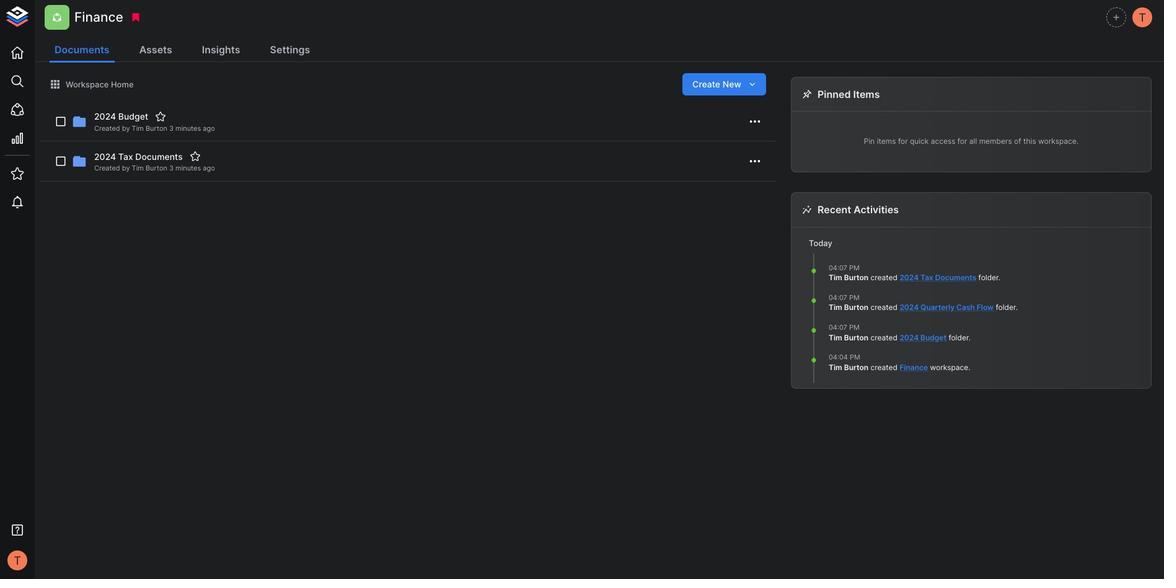 Task type: vqa. For each thing, say whether or not it's contained in the screenshot.
Tax
yes



Task type: describe. For each thing, give the bounding box(es) containing it.
flow
[[977, 303, 994, 312]]

recent
[[818, 204, 852, 216]]

pm for 2024 budget
[[850, 323, 860, 332]]

1 vertical spatial t
[[14, 554, 21, 567]]

recent activities
[[818, 204, 899, 216]]

pm for 2024 tax documents
[[850, 263, 860, 272]]

2024 down workspace home
[[94, 111, 116, 122]]

04:04
[[829, 353, 849, 362]]

access
[[932, 137, 956, 146]]

budget inside 04:07 pm tim burton created 2024 budget folder .
[[921, 333, 947, 342]]

create new button
[[683, 73, 767, 96]]

created for tax
[[94, 164, 120, 173]]

items
[[878, 137, 897, 146]]

workspace home
[[66, 79, 134, 89]]

insights
[[202, 43, 240, 56]]

created for 2024 tax documents
[[871, 273, 898, 282]]

by for tax
[[122, 164, 130, 173]]

settings link
[[265, 38, 315, 63]]

tim for 2024 quarterly cash flow
[[829, 303, 843, 312]]

tim for 2024 tax documents
[[829, 273, 843, 282]]

finance inside 04:04 pm tim burton created finance workspace .
[[900, 363, 929, 372]]

04:07 pm tim burton created 2024 budget folder .
[[829, 323, 971, 342]]

created for 2024 budget
[[871, 333, 898, 342]]

burton for finance
[[845, 363, 869, 372]]

of
[[1015, 137, 1022, 146]]

. inside 04:07 pm tim burton created 2024 quarterly cash flow folder .
[[1017, 303, 1019, 312]]

documents inside 04:07 pm tim burton created 2024 tax documents folder .
[[936, 273, 977, 282]]

minutes for 2024 budget
[[176, 124, 201, 133]]

2024 tax documents
[[94, 151, 183, 162]]

3 for 2024 budget
[[169, 124, 174, 133]]

settings
[[270, 43, 310, 56]]

1 for from the left
[[899, 137, 909, 146]]

workspace.
[[1039, 137, 1079, 146]]

04:04 pm tim burton created finance workspace .
[[829, 353, 971, 372]]

0 horizontal spatial budget
[[118, 111, 148, 122]]

2024 budget
[[94, 111, 148, 122]]

workspace
[[931, 363, 969, 372]]

folder inside 04:07 pm tim burton created 2024 quarterly cash flow folder .
[[997, 303, 1017, 312]]

members
[[980, 137, 1013, 146]]

04:07 for 2024 budget
[[829, 323, 848, 332]]

ago for 2024 budget
[[203, 124, 215, 133]]

activities
[[854, 204, 899, 216]]

new
[[723, 79, 742, 89]]

pinned
[[818, 88, 851, 100]]

1 vertical spatial documents
[[135, 151, 183, 162]]

folder inside 04:07 pm tim burton created 2024 tax documents folder .
[[979, 273, 999, 282]]

today
[[809, 238, 833, 248]]

workspace home link
[[50, 79, 134, 90]]

pin items for quick access for all members of this workspace.
[[865, 137, 1079, 146]]

created by tim burton 3 minutes ago for tax
[[94, 164, 215, 173]]

created by tim burton 3 minutes ago for budget
[[94, 124, 215, 133]]

favorite image for 2024 budget
[[155, 111, 166, 122]]

workspace
[[66, 79, 109, 89]]

2024 for 2024 tax documents
[[900, 273, 919, 282]]

04:07 for 2024 quarterly cash flow
[[829, 293, 848, 302]]

2 for from the left
[[958, 137, 968, 146]]

pm for 2024 quarterly cash flow
[[850, 293, 860, 302]]

folder inside 04:07 pm tim burton created 2024 budget folder .
[[949, 333, 969, 342]]

1 vertical spatial t button
[[4, 547, 31, 574]]

finance link
[[900, 363, 929, 372]]

create
[[693, 79, 721, 89]]

04:07 for 2024 tax documents
[[829, 263, 848, 272]]

pinned items
[[818, 88, 881, 100]]



Task type: locate. For each thing, give the bounding box(es) containing it.
pm for finance
[[850, 353, 861, 362]]

1 horizontal spatial documents
[[135, 151, 183, 162]]

3 created from the top
[[871, 333, 898, 342]]

0 vertical spatial tax
[[118, 151, 133, 162]]

2 horizontal spatial documents
[[936, 273, 977, 282]]

. right flow
[[1017, 303, 1019, 312]]

0 horizontal spatial for
[[899, 137, 909, 146]]

0 vertical spatial 3
[[169, 124, 174, 133]]

0 vertical spatial t button
[[1131, 6, 1155, 29]]

created inside 04:04 pm tim burton created finance workspace .
[[871, 363, 898, 372]]

1 vertical spatial budget
[[921, 333, 947, 342]]

pm inside 04:07 pm tim burton created 2024 quarterly cash flow folder .
[[850, 293, 860, 302]]

tax
[[118, 151, 133, 162], [921, 273, 934, 282]]

pin
[[865, 137, 875, 146]]

create new
[[693, 79, 742, 89]]

1 horizontal spatial budget
[[921, 333, 947, 342]]

1 vertical spatial minutes
[[176, 164, 201, 173]]

budget down home
[[118, 111, 148, 122]]

t
[[1140, 10, 1147, 24], [14, 554, 21, 567]]

by down 2024 tax documents
[[122, 164, 130, 173]]

04:07 inside 04:07 pm tim burton created 2024 budget folder .
[[829, 323, 848, 332]]

0 vertical spatial created
[[94, 124, 120, 133]]

budget down quarterly
[[921, 333, 947, 342]]

3 04:07 from the top
[[829, 323, 848, 332]]

04:07 pm tim burton created 2024 tax documents folder .
[[829, 263, 1001, 282]]

minutes up 2024 tax documents
[[176, 124, 201, 133]]

0 horizontal spatial favorite image
[[155, 111, 166, 122]]

created
[[94, 124, 120, 133], [94, 164, 120, 173]]

created up 04:07 pm tim burton created 2024 quarterly cash flow folder .
[[871, 273, 898, 282]]

created up 04:04 pm tim burton created finance workspace .
[[871, 333, 898, 342]]

created inside 04:07 pm tim burton created 2024 quarterly cash flow folder .
[[871, 303, 898, 312]]

2024 down 2024 budget
[[94, 151, 116, 162]]

this
[[1024, 137, 1037, 146]]

pm up 04:07 pm tim burton created 2024 budget folder .
[[850, 293, 860, 302]]

documents
[[55, 43, 110, 56], [135, 151, 183, 162], [936, 273, 977, 282]]

finance left remove bookmark image
[[74, 9, 123, 25]]

by down 2024 budget
[[122, 124, 130, 133]]

0 vertical spatial 04:07
[[829, 263, 848, 272]]

2024 up 04:07 pm tim burton created 2024 quarterly cash flow folder .
[[900, 273, 919, 282]]

. inside 04:04 pm tim burton created finance workspace .
[[969, 363, 971, 372]]

insights link
[[197, 38, 245, 63]]

1 horizontal spatial for
[[958, 137, 968, 146]]

1 vertical spatial by
[[122, 164, 130, 173]]

folder
[[979, 273, 999, 282], [997, 303, 1017, 312], [949, 333, 969, 342]]

minutes
[[176, 124, 201, 133], [176, 164, 201, 173]]

. right the finance link
[[969, 363, 971, 372]]

by for budget
[[122, 124, 130, 133]]

burton inside 04:07 pm tim burton created 2024 tax documents folder .
[[845, 273, 869, 282]]

tax inside 04:07 pm tim burton created 2024 tax documents folder .
[[921, 273, 934, 282]]

1 horizontal spatial t
[[1140, 10, 1147, 24]]

documents up workspace
[[55, 43, 110, 56]]

2 3 from the top
[[169, 164, 174, 173]]

0 vertical spatial favorite image
[[155, 111, 166, 122]]

burton inside 04:07 pm tim burton created 2024 budget folder .
[[845, 333, 869, 342]]

budget
[[118, 111, 148, 122], [921, 333, 947, 342]]

1 vertical spatial ago
[[203, 164, 215, 173]]

1 created by tim burton 3 minutes ago from the top
[[94, 124, 215, 133]]

folder right flow
[[997, 303, 1017, 312]]

by
[[122, 124, 130, 133], [122, 164, 130, 173]]

2 created from the top
[[871, 303, 898, 312]]

all
[[970, 137, 978, 146]]

0 vertical spatial t
[[1140, 10, 1147, 24]]

. down the cash
[[969, 333, 971, 342]]

burton for 2024 tax documents
[[845, 273, 869, 282]]

2024 tax documents link
[[900, 273, 977, 282]]

tax down 2024 budget
[[118, 151, 133, 162]]

0 vertical spatial budget
[[118, 111, 148, 122]]

0 vertical spatial by
[[122, 124, 130, 133]]

3 down 2024 tax documents
[[169, 164, 174, 173]]

pm
[[850, 263, 860, 272], [850, 293, 860, 302], [850, 323, 860, 332], [850, 353, 861, 362]]

2024 inside 04:07 pm tim burton created 2024 budget folder .
[[900, 333, 919, 342]]

04:07 inside 04:07 pm tim burton created 2024 quarterly cash flow folder .
[[829, 293, 848, 302]]

burton inside 04:07 pm tim burton created 2024 quarterly cash flow folder .
[[845, 303, 869, 312]]

1 created from the top
[[871, 273, 898, 282]]

ago
[[203, 124, 215, 133], [203, 164, 215, 173]]

2 created by tim burton 3 minutes ago from the top
[[94, 164, 215, 173]]

2 vertical spatial folder
[[949, 333, 969, 342]]

1 created from the top
[[94, 124, 120, 133]]

04:07
[[829, 263, 848, 272], [829, 293, 848, 302], [829, 323, 848, 332]]

1 horizontal spatial favorite image
[[190, 151, 201, 162]]

. inside 04:07 pm tim burton created 2024 tax documents folder .
[[999, 273, 1001, 282]]

2 04:07 from the top
[[829, 293, 848, 302]]

documents down 2024 budget
[[135, 151, 183, 162]]

2024 inside 04:07 pm tim burton created 2024 quarterly cash flow folder .
[[900, 303, 919, 312]]

pm inside 04:04 pm tim burton created finance workspace .
[[850, 353, 861, 362]]

tim inside 04:07 pm tim burton created 2024 quarterly cash flow folder .
[[829, 303, 843, 312]]

created for budget
[[94, 124, 120, 133]]

favorite image right 2024 tax documents
[[190, 151, 201, 162]]

04:07 pm tim burton created 2024 quarterly cash flow folder .
[[829, 293, 1019, 312]]

0 vertical spatial ago
[[203, 124, 215, 133]]

. right 2024 tax documents link
[[999, 273, 1001, 282]]

4 created from the top
[[871, 363, 898, 372]]

created by tim burton 3 minutes ago
[[94, 124, 215, 133], [94, 164, 215, 173]]

3 for 2024 tax documents
[[169, 164, 174, 173]]

tim
[[132, 124, 144, 133], [132, 164, 144, 173], [829, 273, 843, 282], [829, 303, 843, 312], [829, 333, 843, 342], [829, 363, 843, 372]]

2 by from the top
[[122, 164, 130, 173]]

finance
[[74, 9, 123, 25], [900, 363, 929, 372]]

created by tim burton 3 minutes ago down 2024 tax documents
[[94, 164, 215, 173]]

3
[[169, 124, 174, 133], [169, 164, 174, 173]]

1 vertical spatial finance
[[900, 363, 929, 372]]

0 vertical spatial created by tim burton 3 minutes ago
[[94, 124, 215, 133]]

minutes for 2024 tax documents
[[176, 164, 201, 173]]

for left quick
[[899, 137, 909, 146]]

2024 budget link
[[900, 333, 947, 342]]

1 3 from the top
[[169, 124, 174, 133]]

2 vertical spatial documents
[[936, 273, 977, 282]]

0 vertical spatial documents
[[55, 43, 110, 56]]

2024 up 04:04 pm tim burton created finance workspace .
[[900, 333, 919, 342]]

2 ago from the top
[[203, 164, 215, 173]]

folder down the cash
[[949, 333, 969, 342]]

created inside 04:07 pm tim burton created 2024 budget folder .
[[871, 333, 898, 342]]

finance down 2024 budget link
[[900, 363, 929, 372]]

.
[[999, 273, 1001, 282], [1017, 303, 1019, 312], [969, 333, 971, 342], [969, 363, 971, 372]]

burton for 2024 budget
[[845, 333, 869, 342]]

0 horizontal spatial t
[[14, 554, 21, 567]]

0 vertical spatial finance
[[74, 9, 123, 25]]

created for 2024 quarterly cash flow
[[871, 303, 898, 312]]

1 vertical spatial tax
[[921, 273, 934, 282]]

1 vertical spatial created by tim burton 3 minutes ago
[[94, 164, 215, 173]]

2024
[[94, 111, 116, 122], [94, 151, 116, 162], [900, 273, 919, 282], [900, 303, 919, 312], [900, 333, 919, 342]]

2 vertical spatial 04:07
[[829, 323, 848, 332]]

for left all
[[958, 137, 968, 146]]

1 04:07 from the top
[[829, 263, 848, 272]]

0 horizontal spatial documents
[[55, 43, 110, 56]]

created inside 04:07 pm tim burton created 2024 tax documents folder .
[[871, 273, 898, 282]]

2 created from the top
[[94, 164, 120, 173]]

documents up 2024 quarterly cash flow link
[[936, 273, 977, 282]]

tim inside 04:07 pm tim burton created 2024 tax documents folder .
[[829, 273, 843, 282]]

assets link
[[134, 38, 177, 63]]

favorite image for 2024 tax documents
[[190, 151, 201, 162]]

tim inside 04:04 pm tim burton created finance workspace .
[[829, 363, 843, 372]]

created by tim burton 3 minutes ago up 2024 tax documents
[[94, 124, 215, 133]]

pm inside 04:07 pm tim burton created 2024 budget folder .
[[850, 323, 860, 332]]

1 vertical spatial created
[[94, 164, 120, 173]]

burton for 2024 quarterly cash flow
[[845, 303, 869, 312]]

1 vertical spatial favorite image
[[190, 151, 201, 162]]

created up 04:07 pm tim burton created 2024 budget folder .
[[871, 303, 898, 312]]

tim for finance
[[829, 363, 843, 372]]

favorite image right 2024 budget
[[155, 111, 166, 122]]

1 horizontal spatial finance
[[900, 363, 929, 372]]

04:07 inside 04:07 pm tim burton created 2024 tax documents folder .
[[829, 263, 848, 272]]

documents link
[[50, 38, 115, 63]]

2024 quarterly cash flow link
[[900, 303, 994, 312]]

1 horizontal spatial t button
[[1131, 6, 1155, 29]]

t button
[[1131, 6, 1155, 29], [4, 547, 31, 574]]

for
[[899, 137, 909, 146], [958, 137, 968, 146]]

pm inside 04:07 pm tim burton created 2024 tax documents folder .
[[850, 263, 860, 272]]

. inside 04:07 pm tim burton created 2024 budget folder .
[[969, 333, 971, 342]]

1 horizontal spatial tax
[[921, 273, 934, 282]]

created down 2024 budget
[[94, 124, 120, 133]]

items
[[854, 88, 881, 100]]

favorite image
[[155, 111, 166, 122], [190, 151, 201, 162]]

folder up flow
[[979, 273, 999, 282]]

burton inside 04:04 pm tim burton created finance workspace .
[[845, 363, 869, 372]]

pm up 04:04 pm tim burton created finance workspace .
[[850, 323, 860, 332]]

created
[[871, 273, 898, 282], [871, 303, 898, 312], [871, 333, 898, 342], [871, 363, 898, 372]]

burton
[[146, 124, 167, 133], [146, 164, 167, 173], [845, 273, 869, 282], [845, 303, 869, 312], [845, 333, 869, 342], [845, 363, 869, 372]]

0 horizontal spatial tax
[[118, 151, 133, 162]]

created for finance
[[871, 363, 898, 372]]

1 vertical spatial 04:07
[[829, 293, 848, 302]]

quarterly
[[921, 303, 955, 312]]

2024 inside 04:07 pm tim burton created 2024 tax documents folder .
[[900, 273, 919, 282]]

tax up 04:07 pm tim burton created 2024 quarterly cash flow folder .
[[921, 273, 934, 282]]

1 ago from the top
[[203, 124, 215, 133]]

1 by from the top
[[122, 124, 130, 133]]

2 minutes from the top
[[176, 164, 201, 173]]

0 horizontal spatial finance
[[74, 9, 123, 25]]

0 vertical spatial minutes
[[176, 124, 201, 133]]

created down 2024 tax documents
[[94, 164, 120, 173]]

home
[[111, 79, 134, 89]]

created left the finance link
[[871, 363, 898, 372]]

0 vertical spatial folder
[[979, 273, 999, 282]]

tim for 2024 budget
[[829, 333, 843, 342]]

remove bookmark image
[[130, 12, 141, 23]]

2024 for 2024 quarterly cash flow
[[900, 303, 919, 312]]

2024 for 2024 budget
[[900, 333, 919, 342]]

assets
[[139, 43, 172, 56]]

1 vertical spatial 3
[[169, 164, 174, 173]]

minutes down 2024 tax documents
[[176, 164, 201, 173]]

ago for 2024 tax documents
[[203, 164, 215, 173]]

1 minutes from the top
[[176, 124, 201, 133]]

tim inside 04:07 pm tim burton created 2024 budget folder .
[[829, 333, 843, 342]]

1 vertical spatial folder
[[997, 303, 1017, 312]]

0 horizontal spatial t button
[[4, 547, 31, 574]]

2024 up 04:07 pm tim burton created 2024 budget folder .
[[900, 303, 919, 312]]

cash
[[957, 303, 976, 312]]

pm down recent activities
[[850, 263, 860, 272]]

3 up 2024 tax documents
[[169, 124, 174, 133]]

pm right 04:04
[[850, 353, 861, 362]]

quick
[[911, 137, 929, 146]]



